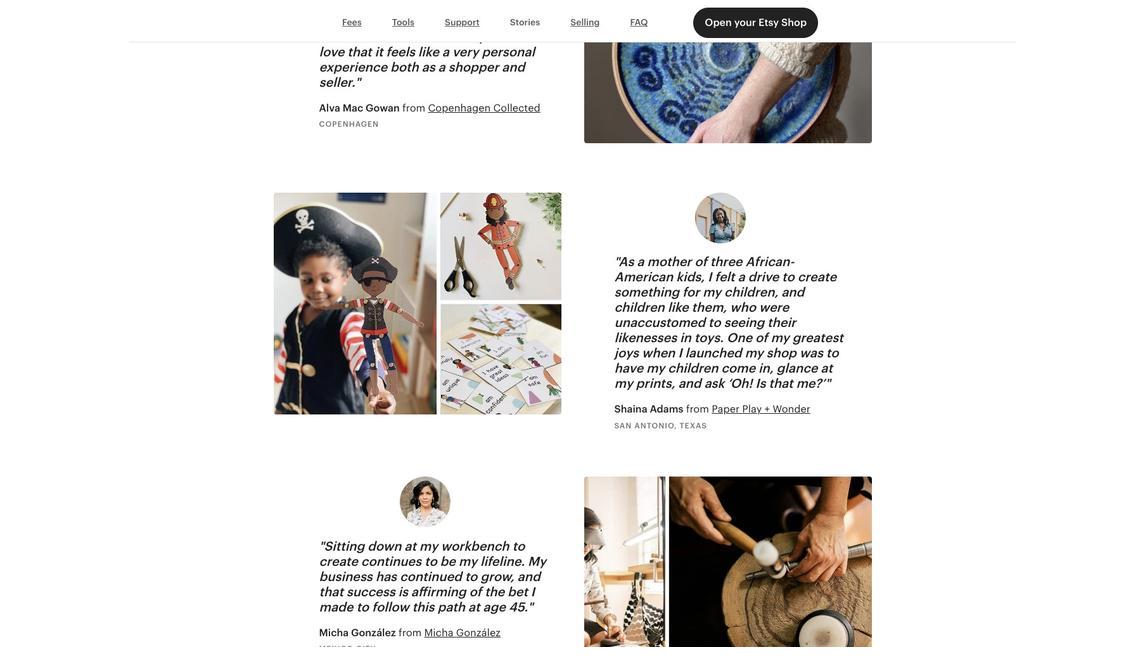 Task type: locate. For each thing, give the bounding box(es) containing it.
i right bet
[[531, 585, 535, 599]]

micha gonzález image
[[400, 477, 450, 528], [584, 477, 872, 647]]

at
[[821, 361, 833, 375], [405, 539, 416, 553], [468, 600, 480, 614]]

1 vertical spatial i
[[678, 346, 682, 360]]

adams
[[650, 403, 684, 415]]

1 micha from the left
[[319, 627, 349, 639]]

ask
[[705, 377, 725, 391]]

1 horizontal spatial micha gonzález image
[[584, 477, 872, 647]]

open your etsy shop
[[705, 16, 807, 29]]

i left felt
[[708, 270, 712, 284]]

them,
[[692, 301, 727, 315]]

0 horizontal spatial micha gonzález image
[[400, 477, 450, 528]]

success
[[347, 585, 395, 599]]

at left age
[[468, 600, 480, 614]]

from up texas
[[686, 403, 709, 415]]

to down success
[[357, 600, 369, 614]]

african-
[[746, 255, 795, 269]]

gonzález down age
[[456, 627, 501, 639]]

that up made
[[319, 585, 344, 599]]

0 vertical spatial from
[[403, 102, 426, 114]]

open your etsy shop link
[[694, 8, 819, 38]]

1 vertical spatial create
[[319, 555, 358, 569]]

texas
[[680, 421, 707, 430]]

0 vertical spatial that
[[769, 377, 793, 391]]

shaina adams from paper play + wonder san antonio, texas
[[615, 403, 811, 430]]

0 vertical spatial create
[[798, 270, 837, 284]]

0 vertical spatial a
[[637, 255, 644, 269]]

that
[[769, 377, 793, 391], [319, 585, 344, 599]]

unaccustomed
[[615, 316, 706, 330]]

create inside "sitting down at my workbench to create continues to be my lifeline. my business has continued to grow, and that success is affirming of the bet i made to follow this path at age 45."
[[319, 555, 358, 569]]

0 horizontal spatial children
[[615, 301, 665, 315]]

come
[[722, 361, 756, 375]]

at up continues
[[405, 539, 416, 553]]

micha gonzález link
[[424, 627, 501, 639]]

to
[[782, 270, 795, 284], [709, 316, 721, 330], [826, 346, 839, 360], [513, 539, 525, 553], [425, 555, 437, 569], [465, 570, 478, 584], [357, 600, 369, 614]]

2 horizontal spatial of
[[756, 331, 768, 345]]

i inside "sitting down at my workbench to create continues to be my lifeline. my business has continued to grow, and that success is affirming of the bet i made to follow this path at age 45."
[[531, 585, 535, 599]]

children down something
[[615, 301, 665, 315]]

1 vertical spatial that
[[319, 585, 344, 599]]

create down "sitting
[[319, 555, 358, 569]]

bet
[[508, 585, 528, 599]]

1 vertical spatial of
[[756, 331, 768, 345]]

alva mac gowan from copenhagen collected copenhagen
[[319, 102, 541, 129]]

this
[[412, 600, 435, 614]]

that right is
[[769, 377, 793, 391]]

was
[[800, 346, 823, 360]]

0 vertical spatial at
[[821, 361, 833, 375]]

1 horizontal spatial a
[[738, 270, 745, 284]]

something
[[615, 285, 680, 299]]

my up shop
[[771, 331, 790, 345]]

0 horizontal spatial micha
[[319, 627, 349, 639]]

1 horizontal spatial that
[[769, 377, 793, 391]]

joys
[[615, 346, 639, 360]]

and for "sitting down at my workbench to create continues to be my lifeline. my business has continued to grow, and that success is affirming of the bet i made to follow this path at age 45."
[[518, 570, 541, 584]]

children,
[[725, 285, 779, 299]]

grow,
[[481, 570, 515, 584]]

1 horizontal spatial of
[[695, 255, 707, 269]]

2 horizontal spatial at
[[821, 361, 833, 375]]

micha
[[319, 627, 349, 639], [424, 627, 454, 639]]

2 horizontal spatial i
[[708, 270, 712, 284]]

+
[[765, 403, 770, 415]]

at up me?'"
[[821, 361, 833, 375]]

1 gonzález from the left
[[351, 627, 396, 639]]

1 vertical spatial from
[[686, 403, 709, 415]]

at inside "as a mother of three african- american kids, i felt a drive to create something for my children, and children like them, who were unaccustomed to seeing their likenesses in toys. one of my greatest joys when i launched my shop was to have my children come in, glance at my prints, and ask 'oh! is that me?'"
[[821, 361, 833, 375]]

to up lifeline.
[[513, 539, 525, 553]]

open
[[705, 16, 732, 29]]

of left the
[[469, 585, 482, 599]]

to up continued
[[425, 555, 437, 569]]

alva mac gowan from copenhagen collected image
[[584, 0, 872, 143]]

1 horizontal spatial i
[[678, 346, 682, 360]]

paper play + wonder link
[[712, 403, 811, 415]]

my
[[703, 285, 722, 299], [771, 331, 790, 345], [745, 346, 764, 360], [647, 361, 665, 375], [615, 377, 633, 391], [420, 539, 438, 553], [459, 555, 477, 569]]

my down have
[[615, 377, 633, 391]]

a up american
[[637, 255, 644, 269]]

tools
[[392, 17, 415, 27]]

from right gowan
[[403, 102, 426, 114]]

i
[[708, 270, 712, 284], [678, 346, 682, 360], [531, 585, 535, 599]]

and inside "sitting down at my workbench to create continues to be my lifeline. my business has continued to grow, and that success is affirming of the bet i made to follow this path at age 45."
[[518, 570, 541, 584]]

fees
[[342, 17, 362, 27]]

follow
[[372, 600, 409, 614]]

children down launched
[[668, 361, 719, 375]]

copenhagen left the 'collected'
[[428, 102, 491, 114]]

i down 'in'
[[678, 346, 682, 360]]

0 horizontal spatial i
[[531, 585, 535, 599]]

children
[[615, 301, 665, 315], [668, 361, 719, 375]]

from for shaina adams from paper play + wonder san antonio, texas
[[686, 403, 709, 415]]

"sitting
[[319, 539, 365, 553]]

0 horizontal spatial at
[[405, 539, 416, 553]]

0 vertical spatial copenhagen
[[428, 102, 491, 114]]

0 horizontal spatial create
[[319, 555, 358, 569]]

2 gonzález from the left
[[456, 627, 501, 639]]

create inside "as a mother of three african- american kids, i felt a drive to create something for my children, and children like them, who were unaccustomed to seeing their likenesses in toys. one of my greatest joys when i launched my shop was to have my children come in, glance at my prints, and ask 'oh! is that me?'"
[[798, 270, 837, 284]]

"as
[[615, 255, 634, 269]]

my up prints,
[[647, 361, 665, 375]]

"as a mother of three african- american kids, i felt a drive to create something for my children, and children like them, who were unaccustomed to seeing their likenesses in toys. one of my greatest joys when i launched my shop was to have my children come in, glance at my prints, and ask 'oh! is that me?'"
[[615, 255, 844, 391]]

create
[[798, 270, 837, 284], [319, 555, 358, 569]]

0 horizontal spatial gonzález
[[351, 627, 396, 639]]

from inside shaina adams from paper play + wonder san antonio, texas
[[686, 403, 709, 415]]

in,
[[759, 361, 774, 375]]

copenhagen down mac
[[319, 120, 379, 129]]

2 vertical spatial of
[[469, 585, 482, 599]]

age
[[483, 600, 506, 614]]

that inside "sitting down at my workbench to create continues to be my lifeline. my business has continued to grow, and that success is affirming of the bet i made to follow this path at age 45."
[[319, 585, 344, 599]]

1 horizontal spatial gonzález
[[456, 627, 501, 639]]

paper play + wonder image
[[274, 192, 561, 414]]

collected
[[494, 102, 541, 114]]

0 horizontal spatial and
[[518, 570, 541, 584]]

gonzález
[[351, 627, 396, 639], [456, 627, 501, 639]]

"sitting down at my workbench to create continues to be my lifeline. my business has continued to grow, and that success is affirming of the bet i made to follow this path at age 45."
[[319, 539, 546, 614]]

to down greatest
[[826, 346, 839, 360]]

of up the kids,
[[695, 255, 707, 269]]

kids,
[[677, 270, 705, 284]]

antonio,
[[635, 421, 677, 430]]

from down the this
[[399, 627, 422, 639]]

micha down made
[[319, 627, 349, 639]]

2 micha from the left
[[424, 627, 454, 639]]

path
[[438, 600, 465, 614]]

and up were in the top right of the page
[[782, 285, 805, 299]]

1 vertical spatial and
[[679, 377, 702, 391]]

0 vertical spatial i
[[708, 270, 712, 284]]

has
[[376, 570, 397, 584]]

of right one
[[756, 331, 768, 345]]

wonder
[[773, 403, 811, 415]]

shop
[[782, 16, 807, 29]]

workbench
[[441, 539, 509, 553]]

0 vertical spatial and
[[782, 285, 805, 299]]

who
[[730, 301, 756, 315]]

2 horizontal spatial and
[[782, 285, 805, 299]]

1 vertical spatial children
[[668, 361, 719, 375]]

0 vertical spatial children
[[615, 301, 665, 315]]

create right "drive" in the top of the page
[[798, 270, 837, 284]]

micha down the path
[[424, 627, 454, 639]]

my up in,
[[745, 346, 764, 360]]

2 vertical spatial from
[[399, 627, 422, 639]]

1 vertical spatial copenhagen
[[319, 120, 379, 129]]

glance
[[777, 361, 818, 375]]

drive
[[748, 270, 779, 284]]

gonzález down 'follow'
[[351, 627, 396, 639]]

1 horizontal spatial create
[[798, 270, 837, 284]]

1 horizontal spatial copenhagen
[[428, 102, 491, 114]]

my up them,
[[703, 285, 722, 299]]

a right felt
[[738, 270, 745, 284]]

of
[[695, 255, 707, 269], [756, 331, 768, 345], [469, 585, 482, 599]]

2 vertical spatial i
[[531, 585, 535, 599]]

2 vertical spatial and
[[518, 570, 541, 584]]

my down workbench
[[459, 555, 477, 569]]

45."
[[509, 600, 533, 614]]

support link
[[430, 11, 495, 35]]

and down the my at the bottom of page
[[518, 570, 541, 584]]

stories link
[[495, 11, 556, 35]]

a
[[637, 255, 644, 269], [738, 270, 745, 284]]

1 horizontal spatial micha
[[424, 627, 454, 639]]

1 horizontal spatial at
[[468, 600, 480, 614]]

0 horizontal spatial of
[[469, 585, 482, 599]]

continues
[[361, 555, 422, 569]]

0 horizontal spatial that
[[319, 585, 344, 599]]

copenhagen
[[428, 102, 491, 114], [319, 120, 379, 129]]

0 horizontal spatial a
[[637, 255, 644, 269]]

and left ask
[[679, 377, 702, 391]]

mother
[[647, 255, 692, 269]]

your
[[735, 16, 756, 29]]

copenhagen collected link
[[428, 102, 541, 114]]



Task type: describe. For each thing, give the bounding box(es) containing it.
'oh!
[[728, 377, 753, 391]]

their
[[768, 316, 796, 330]]

prints,
[[636, 377, 676, 391]]

that inside "as a mother of three african- american kids, i felt a drive to create something for my children, and children like them, who were unaccustomed to seeing their likenesses in toys. one of my greatest joys when i launched my shop was to have my children come in, glance at my prints, and ask 'oh! is that me?'"
[[769, 377, 793, 391]]

tools link
[[377, 11, 430, 35]]

of inside "sitting down at my workbench to create continues to be my lifeline. my business has continued to grow, and that success is affirming of the bet i made to follow this path at age 45."
[[469, 585, 482, 599]]

seeing
[[724, 316, 765, 330]]

1 vertical spatial at
[[405, 539, 416, 553]]

2 micha gonzález image from the left
[[584, 477, 872, 647]]

micha gonzález from micha gonzález
[[319, 627, 501, 639]]

paper
[[712, 403, 740, 415]]

1 vertical spatial a
[[738, 270, 745, 284]]

1 micha gonzález image from the left
[[400, 477, 450, 528]]

one
[[727, 331, 753, 345]]

shaina adams image
[[695, 192, 746, 243]]

faq
[[630, 17, 648, 27]]

2 vertical spatial at
[[468, 600, 480, 614]]

selling
[[571, 17, 600, 27]]

me?'"
[[797, 377, 831, 391]]

0 horizontal spatial copenhagen
[[319, 120, 379, 129]]

to down african-
[[782, 270, 795, 284]]

alva
[[319, 102, 340, 114]]

from inside alva mac gowan from copenhagen collected copenhagen
[[403, 102, 426, 114]]

for
[[683, 285, 700, 299]]

american
[[615, 270, 673, 284]]

and for "as a mother of three african- american kids, i felt a drive to create something for my children, and children like them, who were unaccustomed to seeing their likenesses in toys. one of my greatest joys when i launched my shop was to have my children come in, glance at my prints, and ask 'oh! is that me?'"
[[782, 285, 805, 299]]

1 horizontal spatial children
[[668, 361, 719, 375]]

likenesses
[[615, 331, 677, 345]]

my
[[528, 555, 546, 569]]

lifeline.
[[480, 555, 525, 569]]

like
[[668, 301, 689, 315]]

san
[[615, 421, 632, 430]]

were
[[759, 301, 789, 315]]

play
[[743, 403, 762, 415]]

my up continued
[[420, 539, 438, 553]]

three
[[710, 255, 743, 269]]

fees link
[[327, 11, 377, 35]]

launched
[[685, 346, 742, 360]]

toys.
[[695, 331, 724, 345]]

felt
[[715, 270, 735, 284]]

faq link
[[615, 11, 663, 35]]

0 vertical spatial of
[[695, 255, 707, 269]]

when
[[642, 346, 675, 360]]

to down them,
[[709, 316, 721, 330]]

be
[[440, 555, 456, 569]]

stories
[[510, 17, 540, 27]]

from for micha gonzález from micha gonzález
[[399, 627, 422, 639]]

selling link
[[556, 11, 615, 35]]

1 horizontal spatial and
[[679, 377, 702, 391]]

continued
[[400, 570, 462, 584]]

support
[[445, 17, 480, 27]]

shop
[[767, 346, 797, 360]]

the
[[485, 585, 505, 599]]

affirming
[[411, 585, 466, 599]]

have
[[615, 361, 644, 375]]

gowan
[[366, 102, 400, 114]]

etsy
[[759, 16, 779, 29]]

greatest
[[793, 331, 844, 345]]

to left grow,
[[465, 570, 478, 584]]

in
[[680, 331, 692, 345]]

mac
[[343, 102, 363, 114]]

business
[[319, 570, 373, 584]]

is
[[398, 585, 408, 599]]

shaina
[[615, 403, 648, 415]]

down
[[368, 539, 402, 553]]

is
[[756, 377, 766, 391]]

made
[[319, 600, 353, 614]]



Task type: vqa. For each thing, say whether or not it's contained in the screenshot.
AT to the right
yes



